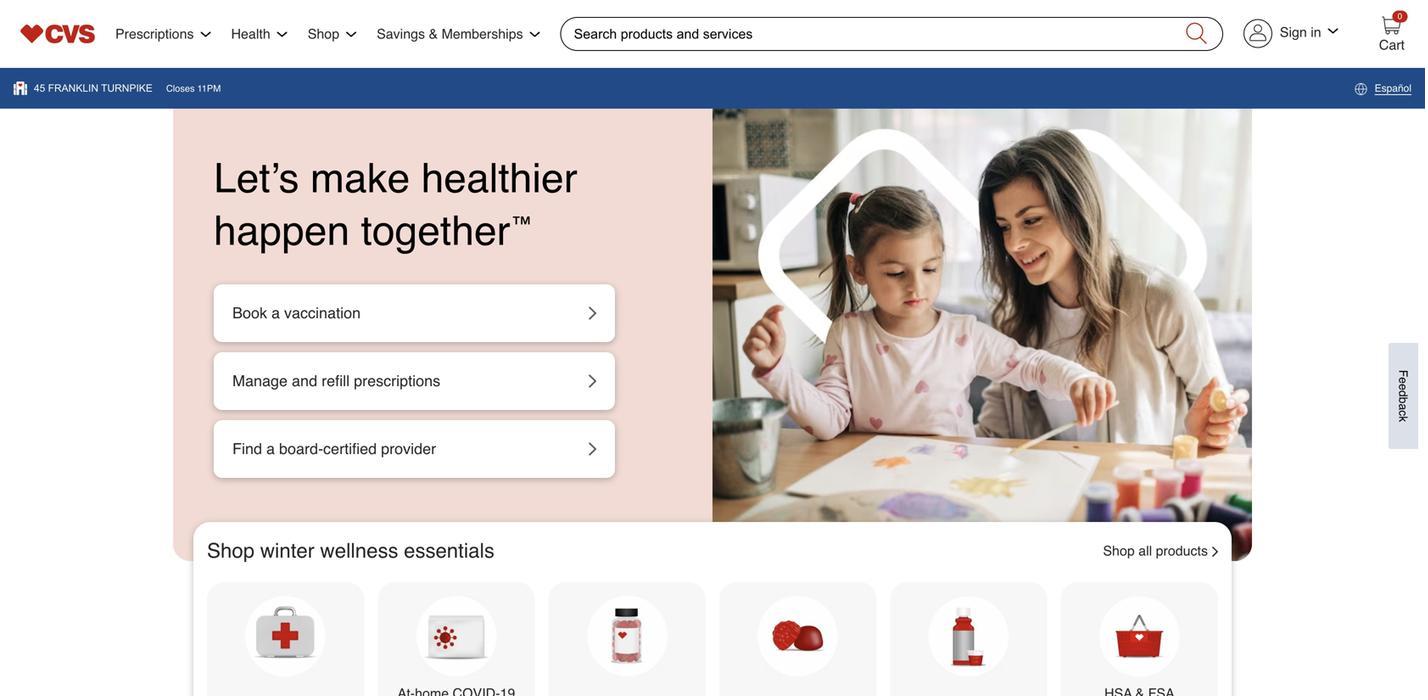 Task type: vqa. For each thing, say whether or not it's contained in the screenshot.
topmost over
no



Task type: describe. For each thing, give the bounding box(es) containing it.
together
[[361, 208, 511, 254]]

healthier
[[422, 155, 578, 202]]

español
[[1376, 82, 1412, 94]]

winter
[[260, 539, 315, 562]]

shop for shop winter wellness essentials
[[207, 539, 255, 562]]

cart
[[1380, 37, 1406, 53]]

book a vaccination link
[[214, 284, 615, 342]]

™
[[511, 212, 533, 238]]

d
[[1398, 390, 1411, 397]]

closes 11pm
[[166, 83, 221, 94]]

products
[[1157, 543, 1209, 559]]

0
[[1398, 11, 1403, 21]]

manage and refill prescriptions
[[233, 372, 441, 390]]

main navigation
[[95, 23, 540, 45]]

f e e d b a c k button
[[1389, 343, 1419, 449]]

turnpike
[[101, 82, 153, 94]]

shop for shop all products
[[1104, 543, 1135, 559]]

book a vaccination
[[233, 304, 361, 322]]

board-
[[279, 440, 323, 457]]

book
[[233, 304, 267, 322]]

make
[[311, 155, 410, 202]]

find
[[233, 440, 262, 457]]

2 e from the top
[[1398, 384, 1411, 390]]

f
[[1398, 370, 1411, 377]]

45
[[34, 82, 45, 94]]

prescriptions
[[354, 372, 441, 390]]

provider
[[381, 440, 436, 457]]

refill
[[322, 372, 350, 390]]

k
[[1398, 416, 1411, 422]]

franklin
[[48, 82, 98, 94]]

and
[[292, 372, 318, 390]]

Search CVS search field
[[561, 17, 1224, 51]]

certified
[[323, 440, 377, 457]]

let's
[[214, 155, 299, 202]]

vaccination
[[284, 304, 361, 322]]

wellness
[[320, 539, 398, 562]]



Task type: locate. For each thing, give the bounding box(es) containing it.
find a board-certified provider link
[[214, 420, 615, 478]]

0 vertical spatial a
[[272, 304, 280, 322]]

shop
[[207, 539, 255, 562], [1104, 543, 1135, 559]]

find a board-certified provider
[[233, 440, 436, 457]]

45 franklin turnpike button
[[20, 81, 153, 96]]

45 franklin turnpike
[[34, 82, 153, 94]]

e up d
[[1398, 377, 1411, 384]]

happen
[[214, 208, 350, 254]]

e up "b"
[[1398, 384, 1411, 390]]

shop winter wellness essentials
[[207, 539, 495, 562]]

a right find
[[267, 440, 275, 457]]

2 vertical spatial a
[[267, 440, 275, 457]]

0 horizontal spatial shop
[[207, 539, 255, 562]]

a
[[272, 304, 280, 322], [1398, 404, 1411, 410], [267, 440, 275, 457]]

español link
[[1355, 80, 1412, 97]]

1 vertical spatial a
[[1398, 404, 1411, 410]]

1 e from the top
[[1398, 377, 1411, 384]]

shop left all
[[1104, 543, 1135, 559]]

1 horizontal spatial shop
[[1104, 543, 1135, 559]]

let's make healthier happen together
[[214, 155, 578, 254]]

shop all products
[[1104, 543, 1209, 559]]

b
[[1398, 397, 1411, 404]]

f e e d b a c k
[[1398, 370, 1411, 422]]

a right book
[[272, 304, 280, 322]]

essentials
[[404, 539, 495, 562]]

e
[[1398, 377, 1411, 384], [1398, 384, 1411, 390]]

a up the "k"
[[1398, 404, 1411, 410]]

shop all products link
[[1104, 541, 1219, 561]]

a inside "link"
[[272, 304, 280, 322]]

11pm
[[197, 83, 221, 94]]

manage and refill prescriptions link
[[214, 352, 615, 410]]

a inside button
[[1398, 404, 1411, 410]]

a for find a board-certified provider
[[267, 440, 275, 457]]

shop left winter
[[207, 539, 255, 562]]

manage
[[233, 372, 288, 390]]

all
[[1139, 543, 1153, 559]]

closes
[[166, 83, 195, 94]]

c
[[1398, 410, 1411, 416]]

a mother watches her young daughter as she learns to paint. image
[[713, 109, 1253, 561]]

a for book a vaccination
[[272, 304, 280, 322]]



